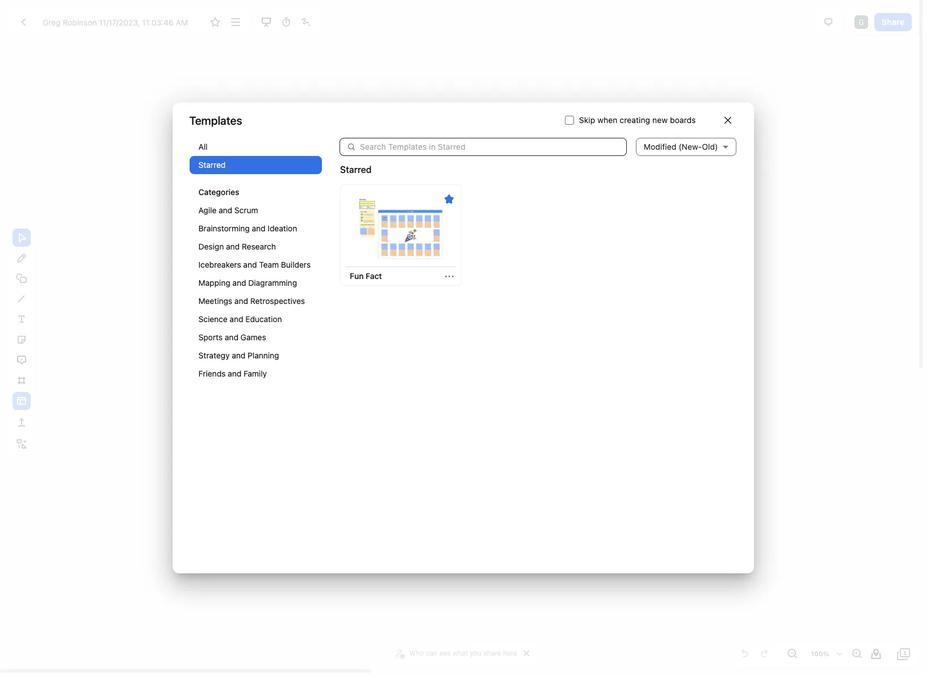 Task type: locate. For each thing, give the bounding box(es) containing it.
and for icebreakers
[[243, 260, 257, 270]]

fun fact
[[350, 272, 382, 281]]

more options for fun fact image
[[445, 273, 454, 281]]

and up sports and games
[[230, 315, 243, 324]]

mapping
[[198, 278, 230, 288]]

strategy
[[198, 351, 230, 361]]

friends
[[198, 369, 226, 379]]

and up 'friends and family'
[[232, 351, 245, 361]]

and up meetings and retrospectives
[[232, 278, 246, 288]]

card for template fun fact element
[[340, 185, 461, 286]]

starred inside categories element
[[198, 160, 226, 170]]

and for sports
[[225, 333, 238, 342]]

and up strategy and planning
[[225, 333, 238, 342]]

planning
[[248, 351, 279, 361]]

0 horizontal spatial starred
[[198, 160, 226, 170]]

categories element
[[189, 138, 322, 395]]

icebreakers
[[198, 260, 241, 270]]

comment panel image
[[822, 15, 835, 29]]

and up research
[[252, 224, 266, 233]]

and for strategy
[[232, 351, 245, 361]]

and for mapping
[[232, 278, 246, 288]]

retrospectives
[[250, 296, 305, 306]]

fun
[[350, 272, 364, 281]]

strategy and planning
[[198, 351, 279, 361]]

laser image
[[299, 15, 313, 29]]

categories
[[198, 187, 239, 197]]

100 %
[[811, 651, 830, 658]]

fact
[[366, 272, 382, 281]]

design
[[198, 242, 224, 252]]

here
[[503, 650, 517, 658]]

zoom in image
[[850, 648, 864, 661]]

and down brainstorming
[[226, 242, 240, 252]]

and down strategy and planning
[[228, 369, 241, 379]]

games
[[241, 333, 266, 342]]

who can see what you share here button
[[393, 646, 520, 663]]

and up mapping and diagramming
[[243, 260, 257, 270]]

sports and games
[[198, 333, 266, 342]]

and up 'science and education'
[[234, 296, 248, 306]]

can
[[426, 650, 437, 658]]

skip
[[579, 115, 595, 125]]

science
[[198, 315, 228, 324]]

brainstorming
[[198, 224, 250, 233]]

more tools image
[[15, 438, 28, 451]]

new
[[652, 115, 668, 125]]

brainstorming and ideation
[[198, 224, 297, 233]]

dashboard image
[[16, 15, 30, 29]]

and right agile
[[219, 206, 232, 215]]

more options image
[[229, 15, 242, 29]]

starred
[[198, 160, 226, 170], [340, 165, 372, 175]]

Search Templates in Starred text field
[[360, 138, 627, 156]]

and
[[219, 206, 232, 215], [252, 224, 266, 233], [226, 242, 240, 252], [243, 260, 257, 270], [232, 278, 246, 288], [234, 296, 248, 306], [230, 315, 243, 324], [225, 333, 238, 342], [232, 351, 245, 361], [228, 369, 241, 379]]

star this whiteboard image
[[209, 15, 222, 29]]

who
[[409, 650, 424, 658]]



Task type: vqa. For each thing, say whether or not it's contained in the screenshot.
Sales associated with Video SDK Universal Credit
no



Task type: describe. For each thing, give the bounding box(es) containing it.
thumbnail for fun fact image
[[347, 197, 455, 261]]

share button
[[874, 13, 912, 31]]

old)
[[702, 142, 718, 152]]

1 horizontal spatial starred
[[340, 165, 372, 175]]

fun fact button
[[345, 268, 386, 286]]

modified
[[644, 142, 677, 152]]

agile and scrum
[[198, 206, 258, 215]]

meetings and retrospectives
[[198, 296, 305, 306]]

upload pdfs and images image
[[15, 416, 28, 430]]

and for meetings
[[234, 296, 248, 306]]

unstar this whiteboard image
[[444, 195, 453, 204]]

science and education
[[198, 315, 282, 324]]

sports
[[198, 333, 223, 342]]

skip when creating new boards
[[579, 115, 696, 125]]

templates image
[[15, 395, 28, 408]]

builders
[[281, 260, 311, 270]]

creating
[[620, 115, 650, 125]]

boards
[[670, 115, 696, 125]]

templates
[[189, 114, 242, 127]]

education
[[245, 315, 282, 324]]

100
[[811, 651, 823, 658]]

what
[[453, 650, 468, 658]]

all
[[198, 142, 208, 152]]

present image
[[259, 15, 273, 29]]

diagramming
[[248, 278, 297, 288]]

icebreakers and team builders
[[198, 260, 311, 270]]

research
[[242, 242, 276, 252]]

(new-
[[679, 142, 702, 152]]

pages image
[[897, 648, 911, 661]]

and for brainstorming
[[252, 224, 266, 233]]

zoom out image
[[785, 648, 799, 661]]

and for design
[[226, 242, 240, 252]]

share
[[882, 17, 905, 27]]

and for science
[[230, 315, 243, 324]]

team
[[259, 260, 279, 270]]

and for friends
[[228, 369, 241, 379]]

see
[[439, 650, 451, 658]]

agile
[[198, 206, 217, 215]]

when
[[598, 115, 617, 125]]

and for agile
[[219, 206, 232, 215]]

modified (new-old) button
[[636, 129, 736, 166]]

family
[[244, 369, 267, 379]]

%
[[823, 651, 830, 658]]

mapping and diagramming
[[198, 278, 297, 288]]

share
[[483, 650, 501, 658]]

design and research
[[198, 242, 276, 252]]

ideation
[[268, 224, 297, 233]]

starred status
[[340, 163, 372, 177]]

friends and family
[[198, 369, 267, 379]]

you
[[470, 650, 482, 658]]

meetings
[[198, 296, 232, 306]]

modified (new-old)
[[644, 142, 718, 152]]

timer image
[[279, 15, 293, 29]]

who can see what you share here
[[409, 650, 517, 658]]

scrum
[[234, 206, 258, 215]]

Document name text field
[[34, 13, 205, 31]]



